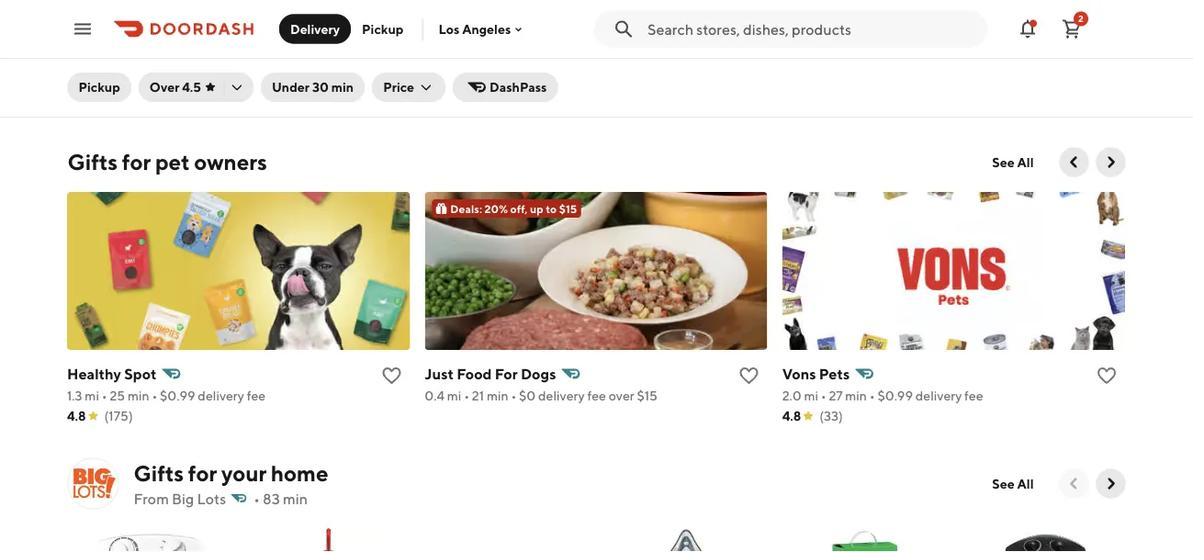 Task type: vqa. For each thing, say whether or not it's contained in the screenshot.
topmost Next button of carousel image
yes



Task type: locate. For each thing, give the bounding box(es) containing it.
1 $0.99 from the left
[[160, 388, 196, 403]]

0 horizontal spatial for
[[122, 149, 151, 175]]

fee
[[247, 388, 266, 403], [588, 388, 607, 403], [965, 388, 984, 403]]

75
[[480, 57, 495, 72]]

previous button of carousel image
[[1066, 153, 1084, 172], [1066, 475, 1084, 493]]

2 click to add this store to your saved list image from the left
[[739, 365, 761, 387]]

min
[[140, 37, 162, 52], [320, 37, 342, 52], [680, 37, 702, 52], [859, 37, 881, 52], [498, 57, 519, 72], [1032, 57, 1054, 72], [332, 79, 354, 95], [128, 388, 150, 403], [487, 388, 509, 403], [846, 388, 868, 403], [283, 490, 308, 507]]

60
[[301, 37, 318, 52], [661, 37, 678, 52], [840, 37, 857, 52], [1012, 57, 1029, 72]]

0 vertical spatial see
[[993, 155, 1015, 170]]

0 horizontal spatial mi
[[85, 388, 100, 403]]

$25.00
[[68, 37, 112, 52]]

1 horizontal spatial fee
[[588, 388, 607, 403]]

pavilions
[[246, 63, 298, 78]]

4.8 down 1.3
[[68, 408, 86, 423]]

0 horizontal spatial 4.8
[[68, 408, 86, 423]]

los angeles button
[[439, 21, 526, 37]]

• inside i love you $25.00 • 68 min
[[114, 37, 120, 52]]

0 vertical spatial see all
[[993, 155, 1034, 170]]

1 vertical spatial see all link
[[982, 469, 1045, 499]]

flower up 4.9
[[68, 63, 108, 78]]

2 see all from the top
[[993, 476, 1034, 491]]

$0.99
[[160, 388, 196, 403], [878, 388, 914, 403]]

flowers-
[[425, 37, 486, 54]]

2 horizontal spatial fee
[[965, 388, 984, 403]]

0 horizontal spatial $50.00
[[604, 37, 650, 52]]

pickup up "shop"
[[362, 21, 404, 36]]

1 vertical spatial see all
[[993, 476, 1034, 491]]

60 inside lazy susan $50.00 • 60 min
[[840, 37, 857, 52]]

see all for 'see all' link related to 1st previous button of carousel icon
[[993, 155, 1034, 170]]

0 vertical spatial pickup
[[362, 21, 404, 36]]

3 click to add this store to your saved list image from the left
[[1097, 365, 1119, 387]]

4.8 down 2.0
[[783, 408, 802, 423]]

83
[[263, 490, 280, 507]]

4.9
[[68, 81, 87, 96]]

mi for just
[[448, 388, 462, 403]]

delivery button
[[279, 14, 351, 44]]

2 fee from the left
[[588, 388, 607, 403]]

2 mi from the left
[[448, 388, 462, 403]]

0 vertical spatial by
[[1087, 17, 1104, 34]]

• inside chloe $50.00 • 60 min
[[653, 37, 658, 52]]

by inside sunny sunflowers by bloomnation $47.95 • 60 min
[[1087, 17, 1104, 34]]

albertsons
[[526, 83, 589, 98]]

2 see from the top
[[993, 476, 1015, 491]]

2 horizontal spatial delivery
[[916, 388, 963, 403]]

1 $50.00 from the left
[[604, 37, 650, 52]]

$50.00 inside lazy susan $50.00 • 60 min
[[783, 37, 829, 52]]

2 $50.00 from the left
[[783, 37, 829, 52]]

min inside sunny sunflowers by bloomnation $47.95 • 60 min
[[1032, 57, 1054, 72]]

pavilions flower shop
[[246, 63, 374, 78]]

1 flower from the left
[[68, 63, 108, 78]]

min inside lazy susan $50.00 • 60 min
[[859, 37, 881, 52]]

mi right 2.0
[[805, 388, 819, 403]]

los
[[439, 21, 460, 37]]

2 $0.99 from the left
[[878, 388, 914, 403]]

i love you $25.00 • 68 min
[[68, 17, 162, 52]]

fragrant rose bouquet $24.00 • 60 min
[[246, 17, 406, 52]]

3 delivery from the left
[[916, 388, 963, 403]]

$24.00
[[246, 37, 290, 52]]

flower
[[68, 63, 108, 78], [301, 63, 341, 78]]

angeles
[[462, 21, 511, 37]]

1 vertical spatial pickup
[[79, 79, 120, 95]]

0 in cart. click to edit quantity image
[[1086, 0, 1111, 4]]

4.8
[[425, 101, 444, 116], [68, 408, 86, 423], [783, 408, 802, 423]]

0 horizontal spatial by
[[509, 83, 523, 98]]

0 horizontal spatial $0.99
[[160, 388, 196, 403]]

min inside button
[[332, 79, 354, 95]]

see all link for 1st previous button of carousel icon
[[982, 148, 1045, 177]]

1 see all from the top
[[993, 155, 1034, 170]]

min inside i love you $25.00 • 68 min
[[140, 37, 162, 52]]

1 vertical spatial all
[[1018, 476, 1034, 491]]

0 vertical spatial next button of carousel image
[[1102, 153, 1121, 172]]

pickup button
[[351, 14, 415, 44], [68, 73, 131, 102]]

click to add this store to your saved list image
[[381, 365, 403, 387], [739, 365, 761, 387], [1097, 365, 1119, 387]]

$50.00
[[604, 37, 650, 52], [783, 37, 829, 52]]

florals
[[425, 83, 464, 98]]

gifts for gifts for pet owners
[[68, 149, 118, 175]]

mi right 1.3
[[85, 388, 100, 403]]

$15
[[638, 388, 658, 403]]

0.4
[[425, 388, 445, 403]]

pickup button down $25.00
[[68, 73, 131, 102]]

1 delivery from the left
[[198, 388, 245, 403]]

1 horizontal spatial $0.99
[[878, 388, 914, 403]]

1 horizontal spatial click to add this store to your saved list image
[[739, 365, 761, 387]]

from big lots
[[134, 490, 226, 507]]

lazy
[[783, 17, 815, 34]]

$50.00 down chloe
[[604, 37, 650, 52]]

1 vertical spatial previous button of carousel image
[[1066, 475, 1084, 493]]

1 horizontal spatial $50.00
[[783, 37, 829, 52]]

by left albertsons
[[509, 83, 523, 98]]

1 see from the top
[[993, 155, 1015, 170]]

1 horizontal spatial delivery
[[539, 388, 585, 403]]

0 vertical spatial for
[[122, 149, 151, 175]]

mi right 0.4
[[448, 388, 462, 403]]

0 vertical spatial see all link
[[982, 148, 1045, 177]]

0 horizontal spatial click to add this store to your saved list image
[[381, 365, 403, 387]]

2 vertical spatial gifts
[[134, 461, 184, 487]]

sunflowers
[[1008, 17, 1084, 34]]

1 vertical spatial gifts
[[68, 149, 118, 175]]

by right the 2
[[1087, 17, 1104, 34]]

0 horizontal spatial delivery
[[198, 388, 245, 403]]

1 horizontal spatial gifts
[[134, 461, 184, 487]]

florals & gifts by albertsons
[[425, 83, 589, 98]]

2 horizontal spatial mi
[[805, 388, 819, 403]]

•
[[114, 37, 120, 52], [293, 37, 298, 52], [653, 37, 658, 52], [832, 37, 837, 52], [472, 57, 478, 72], [1004, 57, 1010, 72], [102, 388, 108, 403], [152, 388, 158, 403], [465, 388, 470, 403], [512, 388, 517, 403], [822, 388, 827, 403], [870, 388, 876, 403], [254, 490, 260, 507]]

2 delivery from the left
[[539, 388, 585, 403]]

1 fee from the left
[[247, 388, 266, 403]]

all
[[1018, 155, 1034, 170], [1018, 476, 1034, 491]]

designers
[[489, 37, 557, 54]]

0 vertical spatial gifts
[[478, 83, 506, 98]]

delivery
[[290, 21, 340, 36]]

for up the lots
[[188, 461, 217, 487]]

1 horizontal spatial flower
[[301, 63, 341, 78]]

1 horizontal spatial by
[[1087, 17, 1104, 34]]

1 see all link from the top
[[982, 148, 1045, 177]]

1 next button of carousel image from the top
[[1102, 153, 1121, 172]]

mi
[[85, 388, 100, 403], [448, 388, 462, 403], [805, 388, 819, 403]]

0 vertical spatial all
[[1018, 155, 1034, 170]]

2.0
[[783, 388, 802, 403]]

i
[[68, 17, 72, 34]]

fee for just food for dogs
[[588, 388, 607, 403]]

21
[[473, 388, 485, 403]]

notification bell image
[[1017, 18, 1039, 40]]

27
[[830, 388, 844, 403]]

$0.99 right 25
[[160, 388, 196, 403]]

for left pet
[[122, 149, 151, 175]]

3 mi from the left
[[805, 388, 819, 403]]

under 30 min button
[[261, 73, 365, 102]]

0 horizontal spatial gifts
[[68, 149, 118, 175]]

1 vertical spatial pickup button
[[68, 73, 131, 102]]

$50.00 down "lazy"
[[783, 37, 829, 52]]

pickup
[[362, 21, 404, 36], [79, 79, 120, 95]]

for
[[122, 149, 151, 175], [188, 461, 217, 487]]

2 horizontal spatial 4.8
[[783, 408, 802, 423]]

see all
[[993, 155, 1034, 170], [993, 476, 1034, 491]]

dogs
[[521, 365, 557, 382]]

over
[[150, 79, 180, 95]]

for for your
[[188, 461, 217, 487]]

2 see all link from the top
[[982, 469, 1045, 499]]

$0.99 right 27
[[878, 388, 914, 403]]

0 horizontal spatial flower
[[68, 63, 108, 78]]

1 vertical spatial see
[[993, 476, 1015, 491]]

open menu image
[[72, 18, 94, 40]]

2 horizontal spatial click to add this store to your saved list image
[[1097, 365, 1119, 387]]

0 vertical spatial previous button of carousel image
[[1066, 153, 1084, 172]]

flower up the 30
[[301, 63, 341, 78]]

over
[[609, 388, 635, 403]]

4.8 down florals
[[425, 101, 444, 116]]

owners
[[194, 149, 267, 175]]

spot
[[125, 365, 157, 382]]

see all link for 2nd previous button of carousel icon from the top of the page
[[982, 469, 1045, 499]]

chloe
[[604, 17, 645, 34]]

1 mi from the left
[[85, 388, 100, 403]]

pickup down "flower land"
[[79, 79, 120, 95]]

home
[[271, 461, 328, 487]]

delivery
[[198, 388, 245, 403], [539, 388, 585, 403], [916, 388, 963, 403]]

1 vertical spatial for
[[188, 461, 217, 487]]

fragrant
[[246, 17, 306, 34]]

gifts for pet owners link
[[68, 148, 267, 177]]

pets
[[820, 365, 851, 382]]

click to add this store to your saved list image for healthy spot
[[381, 365, 403, 387]]

gifts right the & at the left top of the page
[[478, 83, 506, 98]]

1 previous button of carousel image from the top
[[1066, 153, 1084, 172]]

gifts down 4.9
[[68, 149, 118, 175]]

• 83 min
[[254, 490, 308, 507]]

60 inside chloe $50.00 • 60 min
[[661, 37, 678, 52]]

next button of carousel image
[[1102, 153, 1121, 172], [1102, 475, 1121, 493]]

4.8 for healthy spot
[[68, 408, 86, 423]]

pickup button up "shop"
[[351, 14, 415, 44]]

just
[[425, 365, 454, 382]]

1 click to add this store to your saved list image from the left
[[381, 365, 403, 387]]

1 horizontal spatial pickup button
[[351, 14, 415, 44]]

click to add this store to your saved list image for vons pets
[[1097, 365, 1119, 387]]

gifts
[[478, 83, 506, 98], [68, 149, 118, 175], [134, 461, 184, 487]]

2 next button of carousel image from the top
[[1102, 475, 1121, 493]]

next button of carousel image for 1st previous button of carousel icon
[[1102, 153, 1121, 172]]

1 horizontal spatial mi
[[448, 388, 462, 403]]

next button of carousel image for 2nd previous button of carousel icon from the top of the page
[[1102, 475, 1121, 493]]

1 vertical spatial by
[[509, 83, 523, 98]]

1 vertical spatial next button of carousel image
[[1102, 475, 1121, 493]]

$35.00
[[425, 57, 470, 72]]

3 fee from the left
[[965, 388, 984, 403]]

by
[[1087, 17, 1104, 34], [509, 83, 523, 98]]

0 horizontal spatial fee
[[247, 388, 266, 403]]

gifts up from
[[134, 461, 184, 487]]

1 horizontal spatial for
[[188, 461, 217, 487]]



Task type: describe. For each thing, give the bounding box(es) containing it.
0 vertical spatial pickup button
[[351, 14, 415, 44]]

1 items, open order cart image
[[1061, 18, 1083, 40]]

min inside chloe $50.00 • 60 min
[[680, 37, 702, 52]]

4.5
[[182, 79, 201, 95]]

see for 2nd previous button of carousel icon from the top of the page
[[993, 476, 1015, 491]]

1.3 mi • 25 min • $0.99 delivery fee
[[68, 388, 266, 403]]

click to add this store to your saved list image for just food for dogs
[[739, 365, 761, 387]]

fee for vons pets
[[965, 388, 984, 403]]

2 all from the top
[[1018, 476, 1034, 491]]

see all for 'see all' link related to 2nd previous button of carousel icon from the top of the page
[[993, 476, 1034, 491]]

0.4 mi • 21 min • $​0 delivery fee over $15
[[425, 388, 658, 403]]

under
[[272, 79, 310, 95]]

land
[[110, 63, 140, 78]]

2 flower from the left
[[301, 63, 341, 78]]

$50.00 inside chloe $50.00 • 60 min
[[604, 37, 650, 52]]

dashpass button
[[453, 73, 558, 102]]

seasonal wrapped flowers- designers choice
[[425, 17, 557, 75]]

(54)
[[105, 81, 130, 96]]

rose
[[309, 17, 343, 34]]

1.3
[[68, 388, 83, 403]]

60 inside fragrant rose bouquet $24.00 • 60 min
[[301, 37, 318, 52]]

love
[[75, 17, 104, 34]]

min inside fragrant rose bouquet $24.00 • 60 min
[[320, 37, 342, 52]]

1 all from the top
[[1018, 155, 1034, 170]]

2 button
[[1054, 11, 1091, 47]]

for
[[496, 365, 518, 382]]

• inside fragrant rose bouquet $24.00 • 60 min
[[293, 37, 298, 52]]

Store search: begin typing to search for stores available on DoorDash text field
[[648, 19, 977, 39]]

healthy spot
[[68, 365, 157, 382]]

2 previous button of carousel image from the top
[[1066, 475, 1084, 493]]

see for 1st previous button of carousel icon
[[993, 155, 1015, 170]]

delivery for just food for dogs
[[539, 388, 585, 403]]

$47.95
[[962, 57, 1002, 72]]

pet
[[155, 149, 190, 175]]

2 horizontal spatial gifts
[[478, 83, 506, 98]]

food
[[457, 365, 493, 382]]

delivery for healthy spot
[[198, 388, 245, 403]]

gifts for your home
[[134, 461, 328, 487]]

(175)
[[105, 408, 133, 423]]

$​0
[[520, 388, 536, 403]]

delivery for vons pets
[[916, 388, 963, 403]]

healthy
[[68, 365, 122, 382]]

flower land
[[68, 63, 140, 78]]

you
[[107, 17, 132, 34]]

mi for healthy
[[85, 388, 100, 403]]

$0.99 for pets
[[878, 388, 914, 403]]

for for pet
[[122, 149, 151, 175]]

bouquet
[[346, 17, 406, 34]]

0 horizontal spatial pickup button
[[68, 73, 131, 102]]

0 horizontal spatial pickup
[[79, 79, 120, 95]]

30
[[312, 79, 329, 95]]

(33)
[[820, 408, 844, 423]]

60 inside sunny sunflowers by bloomnation $47.95 • 60 min
[[1012, 57, 1029, 72]]

• inside sunny sunflowers by bloomnation $47.95 • 60 min
[[1004, 57, 1010, 72]]

(11)
[[463, 101, 481, 116]]

price button
[[372, 73, 446, 102]]

2
[[1079, 13, 1084, 24]]

25
[[110, 388, 126, 403]]

mi for vons
[[805, 388, 819, 403]]

from
[[134, 490, 169, 507]]

4.8 for vons pets
[[783, 408, 802, 423]]

shop
[[344, 63, 374, 78]]

bloomnation
[[962, 37, 1054, 54]]

1 horizontal spatial pickup
[[362, 21, 404, 36]]

over 4.5 button
[[139, 73, 254, 102]]

your
[[221, 461, 267, 487]]

choice
[[425, 57, 474, 75]]

sunny sunflowers by bloomnation $47.95 • 60 min
[[962, 17, 1104, 72]]

lazy susan $50.00 • 60 min
[[783, 17, 881, 52]]

4.7
[[246, 81, 264, 96]]

68
[[122, 37, 138, 52]]

$0.99 for spot
[[160, 388, 196, 403]]

lots
[[197, 490, 226, 507]]

&
[[467, 83, 475, 98]]

fee for healthy spot
[[247, 388, 266, 403]]

sunny
[[962, 17, 1005, 34]]

under 30 min
[[272, 79, 354, 95]]

susan
[[818, 17, 859, 34]]

chloe $50.00 • 60 min
[[604, 17, 702, 52]]

2.0 mi • 27 min • $0.99 delivery fee
[[783, 388, 984, 403]]

(42)
[[283, 81, 307, 96]]

dashpass
[[490, 79, 547, 95]]

gifts for gifts for your home
[[134, 461, 184, 487]]

1 horizontal spatial 4.8
[[425, 101, 444, 116]]

big
[[172, 490, 194, 507]]

just food for dogs
[[425, 365, 557, 382]]

• inside lazy susan $50.00 • 60 min
[[832, 37, 837, 52]]

price
[[383, 79, 415, 95]]

over 4.5
[[150, 79, 201, 95]]

wrapped
[[489, 17, 554, 34]]

seasonal
[[425, 17, 486, 34]]

los angeles
[[439, 21, 511, 37]]

gifts for pet owners
[[68, 149, 267, 175]]

vons pets
[[783, 365, 851, 382]]

vons
[[783, 365, 817, 382]]



